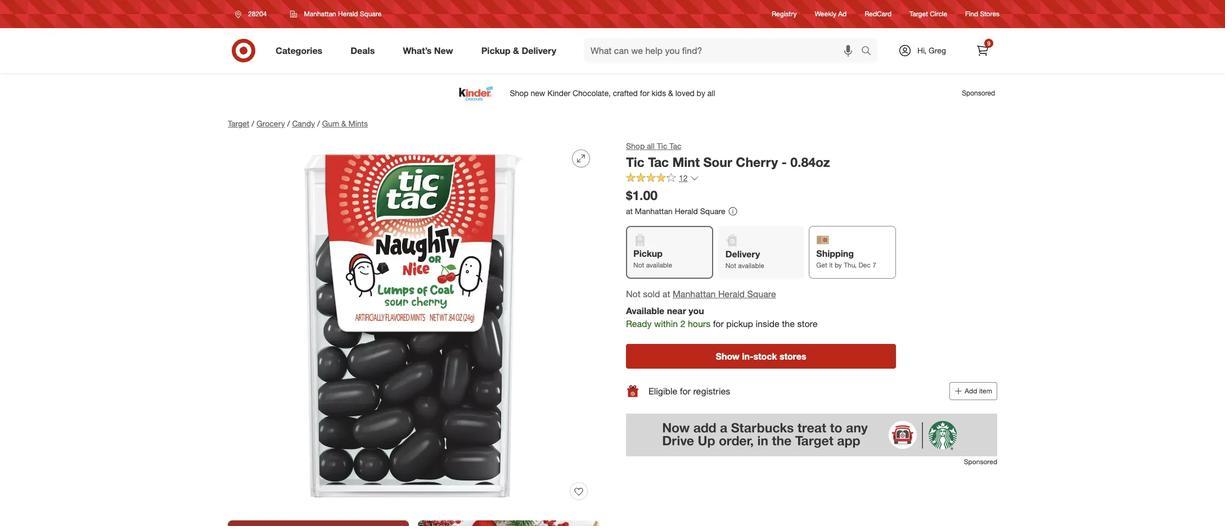 Task type: describe. For each thing, give the bounding box(es) containing it.
gum
[[322, 119, 339, 128]]

2 horizontal spatial square
[[748, 288, 776, 300]]

gum & mints link
[[322, 119, 368, 128]]

28204
[[248, 10, 267, 18]]

stock
[[754, 351, 777, 362]]

1 vertical spatial herald
[[675, 206, 698, 216]]

what's new link
[[394, 38, 467, 63]]

manhattan herald square button
[[673, 288, 776, 301]]

delivery inside delivery not available
[[726, 249, 760, 260]]

what's
[[403, 45, 432, 56]]

pickup for &
[[482, 45, 511, 56]]

inside
[[756, 319, 780, 330]]

weekly ad link
[[815, 9, 847, 19]]

not sold at manhattan herald square
[[626, 288, 776, 300]]

shop
[[626, 141, 645, 151]]

pickup
[[727, 319, 754, 330]]

show in-stock stores
[[716, 351, 807, 362]]

target circle link
[[910, 9, 948, 19]]

eligible for registries
[[649, 386, 731, 397]]

mints
[[349, 119, 368, 128]]

28204 button
[[228, 4, 279, 24]]

shipping
[[817, 248, 854, 260]]

delivery not available
[[726, 249, 765, 270]]

1 horizontal spatial at
[[663, 288, 671, 300]]

dec
[[859, 261, 871, 270]]

within
[[655, 319, 678, 330]]

sponsored
[[964, 458, 998, 467]]

deals
[[351, 45, 375, 56]]

find
[[966, 10, 979, 18]]

1 horizontal spatial tac
[[670, 141, 682, 151]]

target circle
[[910, 10, 948, 18]]

9
[[988, 40, 991, 47]]

1 vertical spatial square
[[701, 206, 726, 216]]

2 vertical spatial herald
[[719, 288, 745, 300]]

ad
[[839, 10, 847, 18]]

target for target circle
[[910, 10, 928, 18]]

show
[[716, 351, 740, 362]]

0 vertical spatial delivery
[[522, 45, 557, 56]]

shipping get it by thu, dec 7
[[817, 248, 877, 270]]

target / grocery / candy / gum & mints
[[228, 119, 368, 128]]

thu,
[[844, 261, 857, 270]]

target for target / grocery / candy / gum & mints
[[228, 119, 249, 128]]

manhattan herald square
[[304, 10, 382, 18]]

available
[[626, 306, 665, 317]]

redcard
[[865, 10, 892, 18]]

circle
[[930, 10, 948, 18]]

in-
[[742, 351, 754, 362]]

hours
[[688, 319, 711, 330]]

not for pickup
[[634, 261, 645, 270]]

weekly ad
[[815, 10, 847, 18]]

search
[[857, 46, 884, 57]]

find stores
[[966, 10, 1000, 18]]

2 / from the left
[[287, 119, 290, 128]]

0.84oz
[[791, 154, 830, 170]]

12
[[679, 173, 688, 183]]

not left sold
[[626, 288, 641, 300]]

at manhattan herald square
[[626, 206, 726, 216]]

find stores link
[[966, 9, 1000, 19]]

new
[[434, 45, 453, 56]]

12 link
[[626, 173, 699, 186]]

tic tac mint sour cherry - 0.84oz, 2 of 6 image
[[228, 521, 409, 527]]

redcard link
[[865, 9, 892, 19]]

shop all tic tac tic tac mint sour cherry - 0.84oz
[[626, 141, 830, 170]]

greg
[[929, 46, 947, 55]]

sold
[[643, 288, 660, 300]]

weekly
[[815, 10, 837, 18]]

herald inside dropdown button
[[338, 10, 358, 18]]

add item
[[965, 387, 993, 396]]

pickup & delivery link
[[472, 38, 571, 63]]

0 vertical spatial tic
[[657, 141, 668, 151]]

search button
[[857, 38, 884, 65]]

what's new
[[403, 45, 453, 56]]

1 vertical spatial tac
[[648, 154, 669, 170]]

image gallery element
[[228, 141, 599, 527]]

2
[[681, 319, 686, 330]]

you
[[689, 306, 704, 317]]

near
[[667, 306, 687, 317]]

available near you ready within 2 hours for pickup inside the store
[[626, 306, 818, 330]]

manhattan inside dropdown button
[[304, 10, 336, 18]]

target link
[[228, 119, 249, 128]]



Task type: locate. For each thing, give the bounding box(es) containing it.
0 vertical spatial for
[[713, 319, 724, 330]]

0 horizontal spatial herald
[[338, 10, 358, 18]]

available inside 'pickup not available'
[[646, 261, 673, 270]]

1 vertical spatial delivery
[[726, 249, 760, 260]]

0 vertical spatial tac
[[670, 141, 682, 151]]

not up sold
[[634, 261, 645, 270]]

0 horizontal spatial /
[[252, 119, 254, 128]]

not inside 'pickup not available'
[[634, 261, 645, 270]]

stores
[[981, 10, 1000, 18]]

available inside delivery not available
[[739, 262, 765, 270]]

1 horizontal spatial square
[[701, 206, 726, 216]]

manhattan herald square button
[[283, 4, 389, 24]]

get
[[817, 261, 828, 270]]

herald down 12
[[675, 206, 698, 216]]

0 vertical spatial target
[[910, 10, 928, 18]]

0 vertical spatial herald
[[338, 10, 358, 18]]

for inside available near you ready within 2 hours for pickup inside the store
[[713, 319, 724, 330]]

cherry
[[736, 154, 778, 170]]

tac up 12 link
[[648, 154, 669, 170]]

available
[[646, 261, 673, 270], [739, 262, 765, 270]]

pickup inside 'pickup not available'
[[634, 248, 663, 260]]

for right 'eligible'
[[680, 386, 691, 397]]

show in-stock stores button
[[626, 344, 896, 369]]

at right sold
[[663, 288, 671, 300]]

tic tac mint sour cherry - 0.84oz, 1 of 6 image
[[228, 141, 599, 512]]

0 horizontal spatial available
[[646, 261, 673, 270]]

tic
[[657, 141, 668, 151], [626, 154, 645, 170]]

1 horizontal spatial &
[[513, 45, 519, 56]]

not inside delivery not available
[[726, 262, 737, 270]]

deals link
[[341, 38, 389, 63]]

add
[[965, 387, 978, 396]]

grocery link
[[257, 119, 285, 128]]

sour
[[704, 154, 733, 170]]

1 horizontal spatial available
[[739, 262, 765, 270]]

2 horizontal spatial /
[[317, 119, 320, 128]]

2 vertical spatial manhattan
[[673, 288, 716, 300]]

tic tac mint sour cherry - 0.84oz, 3 of 6 image
[[418, 521, 599, 527]]

manhattan up categories link
[[304, 10, 336, 18]]

manhattan up 'you'
[[673, 288, 716, 300]]

1 vertical spatial pickup
[[634, 248, 663, 260]]

pickup
[[482, 45, 511, 56], [634, 248, 663, 260]]

grocery
[[257, 119, 285, 128]]

pickup not available
[[634, 248, 673, 270]]

tac up mint
[[670, 141, 682, 151]]

pickup & delivery
[[482, 45, 557, 56]]

manhattan
[[304, 10, 336, 18], [635, 206, 673, 216], [673, 288, 716, 300]]

0 vertical spatial pickup
[[482, 45, 511, 56]]

1 vertical spatial for
[[680, 386, 691, 397]]

not
[[634, 261, 645, 270], [726, 262, 737, 270], [626, 288, 641, 300]]

0 horizontal spatial delivery
[[522, 45, 557, 56]]

1 horizontal spatial tic
[[657, 141, 668, 151]]

it
[[830, 261, 833, 270]]

for right hours
[[713, 319, 724, 330]]

2 vertical spatial square
[[748, 288, 776, 300]]

0 horizontal spatial &
[[342, 119, 346, 128]]

1 vertical spatial at
[[663, 288, 671, 300]]

1 horizontal spatial target
[[910, 10, 928, 18]]

by
[[835, 261, 842, 270]]

0 horizontal spatial square
[[360, 10, 382, 18]]

categories
[[276, 45, 323, 56]]

registries
[[694, 386, 731, 397]]

manhattan down $1.00
[[635, 206, 673, 216]]

1 horizontal spatial /
[[287, 119, 290, 128]]

candy link
[[292, 119, 315, 128]]

0 vertical spatial manhattan
[[304, 10, 336, 18]]

pickup up sold
[[634, 248, 663, 260]]

1 vertical spatial tic
[[626, 154, 645, 170]]

stores
[[780, 351, 807, 362]]

not for delivery
[[726, 262, 737, 270]]

target left circle
[[910, 10, 928, 18]]

square inside dropdown button
[[360, 10, 382, 18]]

tic down shop
[[626, 154, 645, 170]]

-
[[782, 154, 787, 170]]

square up inside
[[748, 288, 776, 300]]

candy
[[292, 119, 315, 128]]

$1.00
[[626, 187, 658, 203]]

available up sold
[[646, 261, 673, 270]]

0 horizontal spatial tic
[[626, 154, 645, 170]]

add item button
[[950, 383, 998, 401]]

/
[[252, 119, 254, 128], [287, 119, 290, 128], [317, 119, 320, 128]]

available up manhattan herald square button
[[739, 262, 765, 270]]

store
[[798, 319, 818, 330]]

0 horizontal spatial for
[[680, 386, 691, 397]]

square
[[360, 10, 382, 18], [701, 206, 726, 216], [748, 288, 776, 300]]

1 / from the left
[[252, 119, 254, 128]]

item
[[980, 387, 993, 396]]

for
[[713, 319, 724, 330], [680, 386, 691, 397]]

available for delivery
[[739, 262, 765, 270]]

at
[[626, 206, 633, 216], [663, 288, 671, 300]]

tic right all
[[657, 141, 668, 151]]

1 vertical spatial target
[[228, 119, 249, 128]]

0 vertical spatial square
[[360, 10, 382, 18]]

3 / from the left
[[317, 119, 320, 128]]

tac
[[670, 141, 682, 151], [648, 154, 669, 170]]

herald up available near you ready within 2 hours for pickup inside the store at the bottom
[[719, 288, 745, 300]]

0 horizontal spatial pickup
[[482, 45, 511, 56]]

registry
[[772, 10, 797, 18]]

0 vertical spatial &
[[513, 45, 519, 56]]

target
[[910, 10, 928, 18], [228, 119, 249, 128]]

delivery
[[522, 45, 557, 56], [726, 249, 760, 260]]

0 horizontal spatial at
[[626, 206, 633, 216]]

What can we help you find? suggestions appear below search field
[[584, 38, 864, 63]]

&
[[513, 45, 519, 56], [342, 119, 346, 128]]

target left grocery link
[[228, 119, 249, 128]]

/ right "target" link
[[252, 119, 254, 128]]

mint
[[673, 154, 700, 170]]

/ left "gum"
[[317, 119, 320, 128]]

herald
[[338, 10, 358, 18], [675, 206, 698, 216], [719, 288, 745, 300]]

1 vertical spatial &
[[342, 119, 346, 128]]

pickup for not
[[634, 248, 663, 260]]

1 vertical spatial manhattan
[[635, 206, 673, 216]]

square up deals link on the top
[[360, 10, 382, 18]]

herald up deals
[[338, 10, 358, 18]]

square down sour
[[701, 206, 726, 216]]

1 horizontal spatial pickup
[[634, 248, 663, 260]]

the
[[782, 319, 795, 330]]

all
[[647, 141, 655, 151]]

ready
[[626, 319, 652, 330]]

hi, greg
[[918, 46, 947, 55]]

advertisement region
[[219, 80, 1007, 107], [626, 414, 998, 457]]

0 horizontal spatial target
[[228, 119, 249, 128]]

registry link
[[772, 9, 797, 19]]

/ left "candy"
[[287, 119, 290, 128]]

available for pickup
[[646, 261, 673, 270]]

0 horizontal spatial tac
[[648, 154, 669, 170]]

1 vertical spatial advertisement region
[[626, 414, 998, 457]]

9 link
[[971, 38, 996, 63]]

hi,
[[918, 46, 927, 55]]

1 horizontal spatial delivery
[[726, 249, 760, 260]]

0 vertical spatial advertisement region
[[219, 80, 1007, 107]]

eligible
[[649, 386, 678, 397]]

categories link
[[266, 38, 337, 63]]

1 horizontal spatial for
[[713, 319, 724, 330]]

1 horizontal spatial herald
[[675, 206, 698, 216]]

pickup right new
[[482, 45, 511, 56]]

7
[[873, 261, 877, 270]]

at down $1.00
[[626, 206, 633, 216]]

2 horizontal spatial herald
[[719, 288, 745, 300]]

0 vertical spatial at
[[626, 206, 633, 216]]

not up manhattan herald square button
[[726, 262, 737, 270]]



Task type: vqa. For each thing, say whether or not it's contained in the screenshot.
Heart
no



